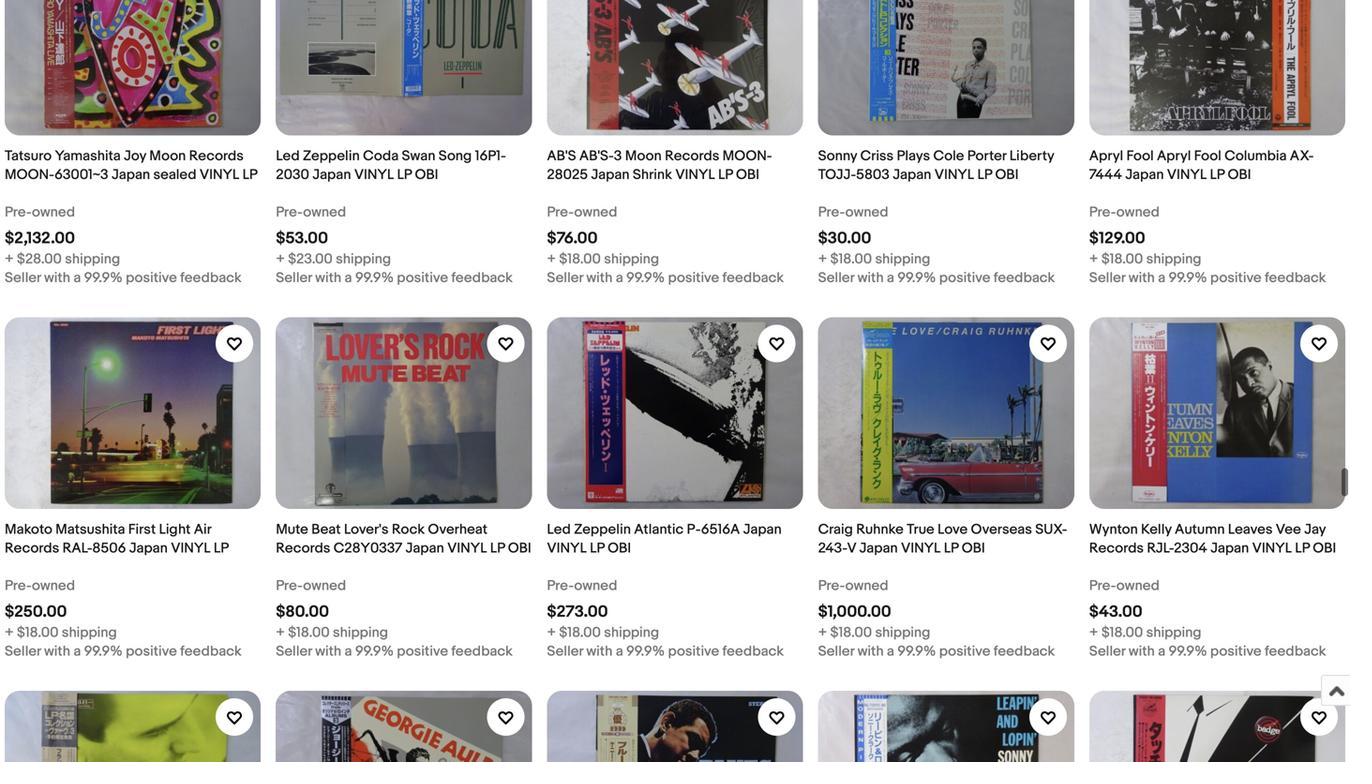 Task type: locate. For each thing, give the bounding box(es) containing it.
99.9% for $2,132.00
[[84, 269, 123, 286]]

$1,000.00 text field
[[819, 603, 892, 623]]

records up shrink
[[665, 148, 720, 164]]

$18.00 for $76.00
[[559, 251, 601, 268]]

seller inside the pre-owned $80.00 + $18.00 shipping seller with a 99.9% positive feedback
[[276, 644, 312, 661]]

+ down $80.00
[[276, 625, 285, 642]]

a inside pre-owned $129.00 + $18.00 shipping seller with a 99.9% positive feedback
[[1159, 269, 1166, 286]]

seller for $273.00
[[547, 644, 584, 661]]

0 vertical spatial moon-
[[723, 148, 773, 164]]

positive
[[126, 269, 177, 286], [668, 269, 720, 286], [397, 269, 448, 286], [940, 269, 991, 286], [1211, 269, 1262, 286], [126, 644, 177, 661], [668, 644, 720, 661], [397, 644, 448, 661], [940, 644, 991, 661], [1211, 644, 1262, 661]]

fool up $129.00 text box
[[1127, 148, 1154, 164]]

with inside pre-owned $250.00 + $18.00 shipping seller with a 99.9% positive feedback
[[44, 644, 70, 661]]

obi inside craig ruhnke true love overseas sux- 243-v japan  vinyl lp obi
[[962, 541, 986, 557]]

pre-owned text field for $273.00
[[547, 577, 618, 596]]

0 horizontal spatial moon-
[[5, 166, 54, 183]]

vinyl down coda
[[354, 166, 394, 183]]

pre-owned text field up $80.00 text box
[[276, 577, 346, 596]]

seller down $43.00
[[1090, 644, 1126, 661]]

seller with a 99.9% positive feedback text field for $129.00
[[1090, 269, 1327, 287]]

apryl left columbia
[[1158, 148, 1192, 164]]

japan
[[112, 166, 150, 183], [591, 166, 630, 183], [313, 166, 351, 183], [893, 166, 932, 183], [1126, 166, 1165, 183], [744, 522, 782, 539], [129, 541, 168, 557], [406, 541, 444, 557], [860, 541, 898, 557], [1211, 541, 1250, 557]]

tojj-
[[819, 166, 857, 183]]

positive for $129.00
[[1211, 269, 1262, 286]]

japan down first
[[129, 541, 168, 557]]

0 horizontal spatial zeppelin
[[303, 148, 360, 164]]

records down wynton
[[1090, 541, 1144, 557]]

joy
[[124, 148, 146, 164]]

japan down rock
[[406, 541, 444, 557]]

seller for $53.00
[[276, 269, 312, 286]]

0 horizontal spatial apryl
[[1090, 148, 1124, 164]]

pre- up $129.00
[[1090, 204, 1117, 221]]

$53.00 text field
[[276, 229, 328, 248]]

$129.00 text field
[[1090, 229, 1146, 248]]

+ for $76.00
[[547, 251, 556, 268]]

$18.00 inside pre-owned $129.00 + $18.00 shipping seller with a 99.9% positive feedback
[[1102, 251, 1144, 268]]

$18.00 inside pre-owned $30.00 + $18.00 shipping seller with a 99.9% positive feedback
[[831, 251, 873, 268]]

positive for $76.00
[[668, 269, 720, 286]]

+ $18.00 shipping text field down $273.00 text box
[[547, 624, 660, 643]]

vinyl inside tatsuro yamashita joy moon records moon-63001~3 japan sealed vinyl lp
[[200, 166, 239, 183]]

positive for $30.00
[[940, 269, 991, 286]]

japan right 7444
[[1126, 166, 1165, 183]]

owned up $273.00 text box
[[574, 578, 618, 595]]

shipping inside pre-owned $250.00 + $18.00 shipping seller with a 99.9% positive feedback
[[62, 625, 117, 642]]

1 horizontal spatial moon
[[625, 148, 662, 164]]

1 horizontal spatial + $18.00 shipping text field
[[819, 624, 931, 643]]

$53.00
[[276, 229, 328, 248]]

japan right 6516a
[[744, 522, 782, 539]]

vee
[[1277, 522, 1302, 539]]

99.9% inside pre-owned $76.00 + $18.00 shipping seller with a 99.9% positive feedback
[[627, 269, 665, 286]]

with inside pre-owned $129.00 + $18.00 shipping seller with a 99.9% positive feedback
[[1129, 269, 1156, 286]]

obi inside the 'apryl fool apryl fool columbia ax- 7444 japan  vinyl lp obi'
[[1228, 166, 1252, 183]]

2 moon from the left
[[625, 148, 662, 164]]

seller down $28.00
[[5, 269, 41, 286]]

+ inside pre-owned $273.00 + $18.00 shipping seller with a 99.9% positive feedback
[[547, 625, 556, 642]]

ab's
[[547, 148, 576, 164]]

16p1-
[[475, 148, 506, 164]]

a inside pre-owned $76.00 + $18.00 shipping seller with a 99.9% positive feedback
[[616, 269, 624, 286]]

japan down ruhnke
[[860, 541, 898, 557]]

seller down $129.00 text box
[[1090, 269, 1126, 286]]

tatsuro yamashita joy moon records moon-63001~3 japan sealed vinyl lp
[[5, 148, 258, 183]]

owned
[[32, 204, 75, 221], [574, 204, 618, 221], [303, 204, 346, 221], [846, 204, 889, 221], [1117, 204, 1160, 221], [32, 578, 75, 595], [574, 578, 618, 595], [303, 578, 346, 595], [846, 578, 889, 595], [1117, 578, 1160, 595]]

0 horizontal spatial led
[[276, 148, 300, 164]]

japan inside makoto matsushita first light air records ral-8506 japan  vinyl lp
[[129, 541, 168, 557]]

vinyl inside the ab's ab's-3 moon records moon- 28025 japan shrink vinyl lp obi
[[676, 166, 715, 183]]

pre- up $1,000.00 text box
[[819, 578, 846, 595]]

seller for $129.00
[[1090, 269, 1126, 286]]

feedback for $2,132.00
[[180, 269, 242, 286]]

shipping inside the pre-owned $53.00 + $23.00 shipping seller with a 99.9% positive feedback
[[336, 251, 391, 268]]

criss
[[861, 148, 894, 164]]

pre-owned $53.00 + $23.00 shipping seller with a 99.9% positive feedback
[[276, 204, 513, 286]]

+ down "$53.00"
[[276, 251, 285, 268]]

0 vertical spatial led
[[276, 148, 300, 164]]

records
[[189, 148, 244, 164], [665, 148, 720, 164], [5, 541, 59, 557], [276, 541, 331, 557], [1090, 541, 1144, 557]]

shipping inside pre-owned $273.00 + $18.00 shipping seller with a 99.9% positive feedback
[[604, 625, 660, 642]]

positive for $273.00
[[668, 644, 720, 661]]

japan inside craig ruhnke true love overseas sux- 243-v japan  vinyl lp obi
[[860, 541, 898, 557]]

$18.00 inside the pre-owned $80.00 + $18.00 shipping seller with a 99.9% positive feedback
[[288, 625, 330, 642]]

records down makoto
[[5, 541, 59, 557]]

owned inside the pre-owned $53.00 + $23.00 shipping seller with a 99.9% positive feedback
[[303, 204, 346, 221]]

$18.00 down $129.00
[[1102, 251, 1144, 268]]

pre- up $80.00 text box
[[276, 578, 303, 595]]

seller for $30.00
[[819, 269, 855, 286]]

pre-owned text field up $1,000.00 at right bottom
[[819, 577, 889, 596]]

+ $18.00 shipping text field
[[1090, 250, 1202, 269], [5, 624, 117, 643], [819, 624, 931, 643]]

positive inside pre-owned $1,000.00 + $18.00 shipping seller with a 99.9% positive feedback
[[940, 644, 991, 661]]

owned inside the pre-owned $80.00 + $18.00 shipping seller with a 99.9% positive feedback
[[303, 578, 346, 595]]

feedback inside the pre-owned $2,132.00 + $28.00 shipping seller with a 99.9% positive feedback
[[180, 269, 242, 286]]

feedback for $250.00
[[180, 644, 242, 661]]

a inside the pre-owned $2,132.00 + $28.00 shipping seller with a 99.9% positive feedback
[[73, 269, 81, 286]]

$273.00
[[547, 603, 608, 623]]

with down $80.00
[[315, 644, 342, 661]]

fool left columbia
[[1195, 148, 1222, 164]]

seller with a 99.9% positive feedback text field for $273.00
[[547, 643, 784, 662]]

with inside the pre-owned $53.00 + $23.00 shipping seller with a 99.9% positive feedback
[[315, 269, 342, 286]]

pre- for $250.00
[[5, 578, 32, 595]]

craig
[[819, 522, 854, 539]]

with down $76.00 text field
[[587, 269, 613, 286]]

pre-owned $2,132.00 + $28.00 shipping seller with a 99.9% positive feedback
[[5, 204, 242, 286]]

wynton
[[1090, 522, 1139, 539]]

pre-owned text field for $129.00
[[1090, 203, 1160, 222]]

+ inside pre-owned $76.00 + $18.00 shipping seller with a 99.9% positive feedback
[[547, 251, 556, 268]]

pre-owned text field up $76.00 text field
[[547, 203, 618, 222]]

owned inside pre-owned $30.00 + $18.00 shipping seller with a 99.9% positive feedback
[[846, 204, 889, 221]]

+ for $43.00
[[1090, 625, 1099, 642]]

japan right 2030
[[313, 166, 351, 183]]

owned up $80.00 text box
[[303, 578, 346, 595]]

rock
[[392, 522, 425, 539]]

owned for $53.00
[[303, 204, 346, 221]]

pre- up '$273.00'
[[547, 578, 575, 595]]

1 horizontal spatial led
[[547, 522, 571, 539]]

99.9% inside pre-owned $30.00 + $18.00 shipping seller with a 99.9% positive feedback
[[898, 269, 937, 286]]

$18.00 inside pre-owned $1,000.00 + $18.00 shipping seller with a 99.9% positive feedback
[[831, 625, 873, 642]]

Seller with a 99.9% positive feedback text field
[[5, 269, 242, 287], [547, 269, 784, 287], [1090, 269, 1327, 287], [819, 643, 1056, 662]]

shipping inside pre-owned $43.00 + $18.00 shipping seller with a 99.9% positive feedback
[[1147, 625, 1202, 642]]

with inside pre-owned $76.00 + $18.00 shipping seller with a 99.9% positive feedback
[[587, 269, 613, 286]]

2 apryl from the left
[[1158, 148, 1192, 164]]

+ $18.00 shipping text field down $1,000.00 text box
[[819, 624, 931, 643]]

+ $23.00 shipping text field
[[276, 250, 391, 269]]

seller for $250.00
[[5, 644, 41, 661]]

pre- up $30.00
[[819, 204, 846, 221]]

0 vertical spatial zeppelin
[[303, 148, 360, 164]]

feedback for $1,000.00
[[994, 644, 1056, 661]]

$18.00 inside pre-owned $250.00 + $18.00 shipping seller with a 99.9% positive feedback
[[17, 625, 59, 642]]

ab's-
[[580, 148, 614, 164]]

1 vertical spatial zeppelin
[[574, 522, 631, 539]]

sealed
[[153, 166, 197, 183]]

pre- for $2,132.00
[[5, 204, 32, 221]]

99.9% for $80.00
[[355, 644, 394, 661]]

owned inside the pre-owned $2,132.00 + $28.00 shipping seller with a 99.9% positive feedback
[[32, 204, 75, 221]]

obi inside mute beat lover's rock overheat records c28y0337 japan  vinyl lp obi
[[508, 541, 532, 557]]

99.9% for $273.00
[[627, 644, 665, 661]]

zeppelin inside led zeppelin  atlantic p-6516a japan vinyl lp obi
[[574, 522, 631, 539]]

0 horizontal spatial fool
[[1127, 148, 1154, 164]]

pre-owned text field up $53.00 text field
[[276, 203, 346, 222]]

+ $18.00 shipping text field down $76.00
[[547, 250, 660, 269]]

positive inside pre-owned $273.00 + $18.00 shipping seller with a 99.9% positive feedback
[[668, 644, 720, 661]]

moon- down tatsuro
[[5, 166, 54, 183]]

japan inside led zeppelin coda swan song 16p1- 2030 japan  vinyl lp obi
[[313, 166, 351, 183]]

pre- up $2,132.00
[[5, 204, 32, 221]]

lp inside the ab's ab's-3 moon records moon- 28025 japan shrink vinyl lp obi
[[719, 166, 733, 183]]

$18.00 inside pre-owned $43.00 + $18.00 shipping seller with a 99.9% positive feedback
[[1102, 625, 1144, 642]]

seller down '$273.00'
[[547, 644, 584, 661]]

shipping inside pre-owned $129.00 + $18.00 shipping seller with a 99.9% positive feedback
[[1147, 251, 1202, 268]]

a for $43.00
[[1159, 644, 1166, 661]]

records down mute
[[276, 541, 331, 557]]

moon inside tatsuro yamashita joy moon records moon-63001~3 japan sealed vinyl lp
[[149, 148, 186, 164]]

2304
[[1175, 541, 1208, 557]]

positive inside pre-owned $76.00 + $18.00 shipping seller with a 99.9% positive feedback
[[668, 269, 720, 286]]

pre- inside pre-owned $30.00 + $18.00 shipping seller with a 99.9% positive feedback
[[819, 204, 846, 221]]

pre-owned $30.00 + $18.00 shipping seller with a 99.9% positive feedback
[[819, 204, 1056, 286]]

1 moon from the left
[[149, 148, 186, 164]]

japan inside tatsuro yamashita joy moon records moon-63001~3 japan sealed vinyl lp
[[112, 166, 150, 183]]

$18.00 down $250.00 in the bottom left of the page
[[17, 625, 59, 642]]

with down $30.00 text field
[[858, 269, 884, 286]]

yamashita
[[55, 148, 121, 164]]

8506
[[92, 541, 126, 557]]

+ down $43.00
[[1090, 625, 1099, 642]]

pre- for $43.00
[[1090, 578, 1117, 595]]

obi
[[736, 166, 760, 183], [415, 166, 439, 183], [996, 166, 1019, 183], [1228, 166, 1252, 183], [608, 541, 631, 557], [508, 541, 532, 557], [962, 541, 986, 557], [1314, 541, 1337, 557]]

vinyl right shrink
[[676, 166, 715, 183]]

vinyl up pre-owned $129.00 + $18.00 shipping seller with a 99.9% positive feedback
[[1168, 166, 1207, 183]]

japan down joy
[[112, 166, 150, 183]]

moon
[[149, 148, 186, 164], [625, 148, 662, 164]]

moon- left the sonny
[[723, 148, 773, 164]]

Pre-owned text field
[[819, 203, 889, 222], [1090, 203, 1160, 222], [5, 577, 75, 596], [819, 577, 889, 596], [1090, 577, 1160, 596]]

vinyl inside craig ruhnke true love overseas sux- 243-v japan  vinyl lp obi
[[902, 541, 941, 557]]

leaves
[[1229, 522, 1273, 539]]

jay
[[1305, 522, 1327, 539]]

3
[[614, 148, 622, 164]]

$18.00 down $30.00
[[831, 251, 873, 268]]

with down $273.00 text box
[[587, 644, 613, 661]]

zeppelin left atlantic
[[574, 522, 631, 539]]

vinyl down true
[[902, 541, 941, 557]]

a for $53.00
[[345, 269, 352, 286]]

pre-owned text field up $250.00 in the bottom left of the page
[[5, 577, 75, 596]]

seller for $80.00
[[276, 644, 312, 661]]

shipping for $129.00
[[1147, 251, 1202, 268]]

seller
[[5, 269, 41, 286], [547, 269, 584, 286], [276, 269, 312, 286], [819, 269, 855, 286], [1090, 269, 1126, 286], [5, 644, 41, 661], [547, 644, 584, 661], [276, 644, 312, 661], [819, 644, 855, 661], [1090, 644, 1126, 661]]

$80.00 text field
[[276, 603, 329, 623]]

lp inside led zeppelin  atlantic p-6516a japan vinyl lp obi
[[590, 541, 605, 557]]

pre-owned text field up $30.00
[[819, 203, 889, 222]]

liberty
[[1010, 148, 1055, 164]]

+ for $30.00
[[819, 251, 828, 268]]

pre- for $273.00
[[547, 578, 575, 595]]

japan inside wynton kelly autumn leaves vee jay records rjl-2304 japan  vinyl lp obi
[[1211, 541, 1250, 557]]

99.9% inside pre-owned $43.00 + $18.00 shipping seller with a 99.9% positive feedback
[[1169, 644, 1208, 661]]

pre- up $43.00
[[1090, 578, 1117, 595]]

+ $18.00 shipping text field down $43.00
[[1090, 624, 1202, 643]]

pre- inside pre-owned $76.00 + $18.00 shipping seller with a 99.9% positive feedback
[[547, 204, 575, 221]]

with inside pre-owned $1,000.00 + $18.00 shipping seller with a 99.9% positive feedback
[[858, 644, 884, 661]]

$43.00 text field
[[1090, 603, 1143, 623]]

pre- inside the pre-owned $53.00 + $23.00 shipping seller with a 99.9% positive feedback
[[276, 204, 303, 221]]

0 horizontal spatial moon
[[149, 148, 186, 164]]

a inside pre-owned $30.00 + $18.00 shipping seller with a 99.9% positive feedback
[[887, 269, 895, 286]]

a
[[73, 269, 81, 286], [616, 269, 624, 286], [345, 269, 352, 286], [887, 269, 895, 286], [1159, 269, 1166, 286], [73, 644, 81, 661], [616, 644, 624, 661], [345, 644, 352, 661], [887, 644, 895, 661], [1159, 644, 1166, 661]]

with inside pre-owned $30.00 + $18.00 shipping seller with a 99.9% positive feedback
[[858, 269, 884, 286]]

a inside pre-owned $1,000.00 + $18.00 shipping seller with a 99.9% positive feedback
[[887, 644, 895, 661]]

feedback for $30.00
[[994, 269, 1056, 286]]

ax-
[[1291, 148, 1315, 164]]

pre-owned text field for $1,000.00
[[819, 577, 889, 596]]

japan inside mute beat lover's rock overheat records c28y0337 japan  vinyl lp obi
[[406, 541, 444, 557]]

seller inside pre-owned $129.00 + $18.00 shipping seller with a 99.9% positive feedback
[[1090, 269, 1126, 286]]

1 horizontal spatial moon-
[[723, 148, 773, 164]]

seller down $250.00 text box
[[5, 644, 41, 661]]

led up '$273.00'
[[547, 522, 571, 539]]

+ $18.00 shipping text field for $273.00
[[547, 624, 660, 643]]

with inside pre-owned $273.00 + $18.00 shipping seller with a 99.9% positive feedback
[[587, 644, 613, 661]]

vinyl inside wynton kelly autumn leaves vee jay records rjl-2304 japan  vinyl lp obi
[[1253, 541, 1293, 557]]

led inside led zeppelin coda swan song 16p1- 2030 japan  vinyl lp obi
[[276, 148, 300, 164]]

Pre-owned text field
[[5, 203, 75, 222], [547, 203, 618, 222], [276, 203, 346, 222], [547, 577, 618, 596], [276, 577, 346, 596]]

vinyl inside led zeppelin  atlantic p-6516a japan vinyl lp obi
[[547, 541, 587, 557]]

+ $18.00 shipping text field for $250.00
[[5, 624, 117, 643]]

zeppelin up 2030
[[303, 148, 360, 164]]

japan down leaves at bottom right
[[1211, 541, 1250, 557]]

seller down $1,000.00 at right bottom
[[819, 644, 855, 661]]

positive for $43.00
[[1211, 644, 1262, 661]]

feedback inside pre-owned $1,000.00 + $18.00 shipping seller with a 99.9% positive feedback
[[994, 644, 1056, 661]]

vinyl down vee
[[1253, 541, 1293, 557]]

a for $129.00
[[1159, 269, 1166, 286]]

positive inside pre-owned $250.00 + $18.00 shipping seller with a 99.9% positive feedback
[[126, 644, 177, 661]]

moon-
[[723, 148, 773, 164], [5, 166, 54, 183]]

with down $1,000.00 at right bottom
[[858, 644, 884, 661]]

1 horizontal spatial zeppelin
[[574, 522, 631, 539]]

pre-owned text field up $129.00
[[1090, 203, 1160, 222]]

moon- for $2,132.00
[[5, 166, 54, 183]]

with for $76.00
[[587, 269, 613, 286]]

positive inside the pre-owned $2,132.00 + $28.00 shipping seller with a 99.9% positive feedback
[[126, 269, 177, 286]]

seller with a 99.9% positive feedback text field for $76.00
[[547, 269, 784, 287]]

feedback
[[180, 269, 242, 286], [723, 269, 784, 286], [452, 269, 513, 286], [994, 269, 1056, 286], [1265, 269, 1327, 286], [180, 644, 242, 661], [723, 644, 784, 661], [452, 644, 513, 661], [994, 644, 1056, 661], [1265, 644, 1327, 661]]

pre-owned text field up $2,132.00 text field
[[5, 203, 75, 222]]

overseas
[[971, 522, 1033, 539]]

+ for $53.00
[[276, 251, 285, 268]]

seller with a 99.9% positive feedback text field for $80.00
[[276, 643, 513, 662]]

obi inside led zeppelin  atlantic p-6516a japan vinyl lp obi
[[608, 541, 631, 557]]

pre- inside pre-owned $273.00 + $18.00 shipping seller with a 99.9% positive feedback
[[547, 578, 575, 595]]

$18.00 down $1,000.00 text box
[[831, 625, 873, 642]]

seller for $43.00
[[1090, 644, 1126, 661]]

1 vertical spatial led
[[547, 522, 571, 539]]

vinyl inside mute beat lover's rock overheat records c28y0337 japan  vinyl lp obi
[[448, 541, 487, 557]]

+ down $129.00 text box
[[1090, 251, 1099, 268]]

lp
[[243, 166, 258, 183], [719, 166, 733, 183], [397, 166, 412, 183], [978, 166, 993, 183], [1211, 166, 1225, 183], [214, 541, 229, 557], [590, 541, 605, 557], [490, 541, 505, 557], [944, 541, 959, 557], [1296, 541, 1310, 557]]

+ down $30.00 text field
[[819, 251, 828, 268]]

with down $250.00 text box
[[44, 644, 70, 661]]

japan down plays
[[893, 166, 932, 183]]

+ for $2,132.00
[[5, 251, 14, 268]]

$18.00 for $43.00
[[1102, 625, 1144, 642]]

with down + $28.00 shipping text field
[[44, 269, 70, 286]]

pre- up $250.00 in the bottom left of the page
[[5, 578, 32, 595]]

tatsuro
[[5, 148, 52, 164]]

+ $18.00 shipping text field
[[547, 250, 660, 269], [819, 250, 931, 269], [547, 624, 660, 643], [276, 624, 388, 643], [1090, 624, 1202, 643]]

+ down $250.00 text box
[[5, 625, 14, 642]]

$18.00 down $43.00
[[1102, 625, 1144, 642]]

owned for $80.00
[[303, 578, 346, 595]]

feedback for $43.00
[[1265, 644, 1327, 661]]

shipping for $30.00
[[876, 251, 931, 268]]

positive inside pre-owned $30.00 + $18.00 shipping seller with a 99.9% positive feedback
[[940, 269, 991, 286]]

1 vertical spatial moon-
[[5, 166, 54, 183]]

+ inside pre-owned $30.00 + $18.00 shipping seller with a 99.9% positive feedback
[[819, 251, 828, 268]]

99.9% inside the pre-owned $53.00 + $23.00 shipping seller with a 99.9% positive feedback
[[355, 269, 394, 286]]

+ for $80.00
[[276, 625, 285, 642]]

with for $53.00
[[315, 269, 342, 286]]

swan
[[402, 148, 436, 164]]

a inside pre-owned $250.00 + $18.00 shipping seller with a 99.9% positive feedback
[[73, 644, 81, 661]]

records inside makoto matsushita first light air records ral-8506 japan  vinyl lp
[[5, 541, 59, 557]]

+ down $1,000.00 text box
[[819, 625, 828, 642]]

+ $18.00 shipping text field down $80.00
[[276, 624, 388, 643]]

owned up $129.00
[[1117, 204, 1160, 221]]

2 horizontal spatial + $18.00 shipping text field
[[1090, 250, 1202, 269]]

moon up shrink
[[625, 148, 662, 164]]

positive for $53.00
[[397, 269, 448, 286]]

shipping inside the pre-owned $80.00 + $18.00 shipping seller with a 99.9% positive feedback
[[333, 625, 388, 642]]

with for $129.00
[[1129, 269, 1156, 286]]

99.9% inside the pre-owned $2,132.00 + $28.00 shipping seller with a 99.9% positive feedback
[[84, 269, 123, 286]]

$18.00 down $80.00
[[288, 625, 330, 642]]

positive inside pre-owned $129.00 + $18.00 shipping seller with a 99.9% positive feedback
[[1211, 269, 1262, 286]]

owned up $2,132.00 text field
[[32, 204, 75, 221]]

positive inside the pre-owned $53.00 + $23.00 shipping seller with a 99.9% positive feedback
[[397, 269, 448, 286]]

feedback inside pre-owned $273.00 + $18.00 shipping seller with a 99.9% positive feedback
[[723, 644, 784, 661]]

$18.00
[[559, 251, 601, 268], [831, 251, 873, 268], [1102, 251, 1144, 268], [17, 625, 59, 642], [559, 625, 601, 642], [288, 625, 330, 642], [831, 625, 873, 642], [1102, 625, 1144, 642]]

pre-owned text field for $43.00
[[1090, 577, 1160, 596]]

+ $18.00 shipping text field down $30.00 text field
[[819, 250, 931, 269]]

1 fool from the left
[[1127, 148, 1154, 164]]

love
[[938, 522, 968, 539]]

pre- for $53.00
[[276, 204, 303, 221]]

Seller with a 99.9% positive feedback text field
[[276, 269, 513, 287], [819, 269, 1056, 287], [5, 643, 242, 662], [547, 643, 784, 662], [276, 643, 513, 662], [1090, 643, 1327, 662]]

1 horizontal spatial fool
[[1195, 148, 1222, 164]]

+ inside the pre-owned $2,132.00 + $28.00 shipping seller with a 99.9% positive feedback
[[5, 251, 14, 268]]

+ inside the pre-owned $80.00 + $18.00 shipping seller with a 99.9% positive feedback
[[276, 625, 285, 642]]

owned inside pre-owned $250.00 + $18.00 shipping seller with a 99.9% positive feedback
[[32, 578, 75, 595]]

pre- up $53.00 text field
[[276, 204, 303, 221]]

seller with a 99.9% positive feedback text field for $43.00
[[1090, 643, 1327, 662]]

99.9% for $43.00
[[1169, 644, 1208, 661]]

apryl
[[1090, 148, 1124, 164], [1158, 148, 1192, 164]]

+ $18.00 shipping text field down $129.00
[[1090, 250, 1202, 269]]

+ down $76.00
[[547, 251, 556, 268]]

pre-owned text field up $273.00 text box
[[547, 577, 618, 596]]

owned up $30.00
[[846, 204, 889, 221]]

+ $18.00 shipping text field for $76.00
[[547, 250, 660, 269]]

+ $18.00 shipping text field for $43.00
[[1090, 624, 1202, 643]]

vinyl down air
[[171, 541, 211, 557]]

owned up $1,000.00 at right bottom
[[846, 578, 889, 595]]

seller inside the pre-owned $53.00 + $23.00 shipping seller with a 99.9% positive feedback
[[276, 269, 312, 286]]

with inside pre-owned $43.00 + $18.00 shipping seller with a 99.9% positive feedback
[[1129, 644, 1156, 661]]

7444
[[1090, 166, 1123, 183]]

a for $2,132.00
[[73, 269, 81, 286]]

shipping for $2,132.00
[[65, 251, 120, 268]]

shipping for $250.00
[[62, 625, 117, 642]]

led up 2030
[[276, 148, 300, 164]]

owned for $43.00
[[1117, 578, 1160, 595]]

+ down '$273.00'
[[547, 625, 556, 642]]

owned up $250.00 in the bottom left of the page
[[32, 578, 75, 595]]

$273.00 text field
[[547, 603, 608, 623]]

with down $43.00
[[1129, 644, 1156, 661]]

seller with a 99.9% positive feedback text field for $53.00
[[276, 269, 513, 287]]

overheat
[[428, 522, 488, 539]]

lp inside makoto matsushita first light air records ral-8506 japan  vinyl lp
[[214, 541, 229, 557]]

99.9% for $76.00
[[627, 269, 665, 286]]

feedback for $129.00
[[1265, 269, 1327, 286]]

owned inside pre-owned $273.00 + $18.00 shipping seller with a 99.9% positive feedback
[[574, 578, 618, 595]]

fool
[[1127, 148, 1154, 164], [1195, 148, 1222, 164]]

columbia
[[1225, 148, 1287, 164]]

owned inside pre-owned $1,000.00 + $18.00 shipping seller with a 99.9% positive feedback
[[846, 578, 889, 595]]

records up "sealed"
[[189, 148, 244, 164]]

pre-owned $250.00 + $18.00 shipping seller with a 99.9% positive feedback
[[5, 578, 242, 661]]

1 horizontal spatial apryl
[[1158, 148, 1192, 164]]

ruhnke
[[857, 522, 904, 539]]

vinyl down the cole
[[935, 166, 975, 183]]

zeppelin
[[303, 148, 360, 164], [574, 522, 631, 539]]

obi inside the 'sonny criss plays cole porter liberty tojj-5803 japan  vinyl lp obi'
[[996, 166, 1019, 183]]

japan down 3
[[591, 166, 630, 183]]

with down $129.00
[[1129, 269, 1156, 286]]

vinyl down overheat
[[448, 541, 487, 557]]

lp inside led zeppelin coda swan song 16p1- 2030 japan  vinyl lp obi
[[397, 166, 412, 183]]

coda
[[363, 148, 399, 164]]

moon up "sealed"
[[149, 148, 186, 164]]

sux-
[[1036, 522, 1068, 539]]

+
[[5, 251, 14, 268], [547, 251, 556, 268], [276, 251, 285, 268], [819, 251, 828, 268], [1090, 251, 1099, 268], [5, 625, 14, 642], [547, 625, 556, 642], [276, 625, 285, 642], [819, 625, 828, 642], [1090, 625, 1099, 642]]

pre- up $76.00 text field
[[547, 204, 575, 221]]

apryl up 7444
[[1090, 148, 1124, 164]]

with for $80.00
[[315, 644, 342, 661]]

owned for $129.00
[[1117, 204, 1160, 221]]

pre-owned text field for $30.00
[[819, 203, 889, 222]]

positive inside pre-owned $43.00 + $18.00 shipping seller with a 99.9% positive feedback
[[1211, 644, 1262, 661]]

with inside the pre-owned $80.00 + $18.00 shipping seller with a 99.9% positive feedback
[[315, 644, 342, 661]]

pre- inside pre-owned $129.00 + $18.00 shipping seller with a 99.9% positive feedback
[[1090, 204, 1117, 221]]

seller inside the pre-owned $2,132.00 + $28.00 shipping seller with a 99.9% positive feedback
[[5, 269, 41, 286]]

feedback for $76.00
[[723, 269, 784, 286]]

2030
[[276, 166, 310, 183]]

seller down $23.00
[[276, 269, 312, 286]]

99.9% inside the pre-owned $80.00 + $18.00 shipping seller with a 99.9% positive feedback
[[355, 644, 394, 661]]

owned for $2,132.00
[[32, 204, 75, 221]]

with down + $23.00 shipping "text field"
[[315, 269, 342, 286]]

positive for $2,132.00
[[126, 269, 177, 286]]

led
[[276, 148, 300, 164], [547, 522, 571, 539]]

0 horizontal spatial + $18.00 shipping text field
[[5, 624, 117, 643]]



Task type: describe. For each thing, give the bounding box(es) containing it.
a for $80.00
[[345, 644, 352, 661]]

seller with a 99.9% positive feedback text field for $2,132.00
[[5, 269, 242, 287]]

obi inside wynton kelly autumn leaves vee jay records rjl-2304 japan  vinyl lp obi
[[1314, 541, 1337, 557]]

shipping for $76.00
[[604, 251, 660, 268]]

pre- for $129.00
[[1090, 204, 1117, 221]]

craig ruhnke true love overseas sux- 243-v japan  vinyl lp obi
[[819, 522, 1068, 557]]

seller with a 99.9% positive feedback text field for $1,000.00
[[819, 643, 1056, 662]]

pre- for $80.00
[[276, 578, 303, 595]]

japan inside the 'sonny criss plays cole porter liberty tojj-5803 japan  vinyl lp obi'
[[893, 166, 932, 183]]

led zeppelin  atlantic p-6516a japan vinyl lp obi
[[547, 522, 782, 557]]

pre- for $30.00
[[819, 204, 846, 221]]

pre- for $1,000.00
[[819, 578, 846, 595]]

apryl fool apryl fool columbia ax- 7444 japan  vinyl lp obi
[[1090, 148, 1315, 183]]

japan inside the 'apryl fool apryl fool columbia ax- 7444 japan  vinyl lp obi'
[[1126, 166, 1165, 183]]

+ $28.00 shipping text field
[[5, 250, 120, 269]]

positive for $250.00
[[126, 644, 177, 661]]

$43.00
[[1090, 603, 1143, 623]]

lp inside wynton kelly autumn leaves vee jay records rjl-2304 japan  vinyl lp obi
[[1296, 541, 1310, 557]]

$30.00 text field
[[819, 229, 872, 248]]

99.9% for $129.00
[[1169, 269, 1208, 286]]

99.9% for $250.00
[[84, 644, 123, 661]]

a for $30.00
[[887, 269, 895, 286]]

seller for $1,000.00
[[819, 644, 855, 661]]

ral-
[[62, 541, 92, 557]]

with for $1,000.00
[[858, 644, 884, 661]]

63001~3
[[54, 166, 108, 183]]

shipping for $80.00
[[333, 625, 388, 642]]

99.9% for $30.00
[[898, 269, 937, 286]]

$2,132.00
[[5, 229, 75, 248]]

a for $250.00
[[73, 644, 81, 661]]

mute
[[276, 522, 308, 539]]

led zeppelin coda swan song 16p1- 2030 japan  vinyl lp obi
[[276, 148, 506, 183]]

vinyl inside the 'sonny criss plays cole porter liberty tojj-5803 japan  vinyl lp obi'
[[935, 166, 975, 183]]

+ for $1,000.00
[[819, 625, 828, 642]]

feedback for $273.00
[[723, 644, 784, 661]]

$30.00
[[819, 229, 872, 248]]

$23.00
[[288, 251, 333, 268]]

+ $18.00 shipping text field for $1,000.00
[[819, 624, 931, 643]]

with for $250.00
[[44, 644, 70, 661]]

$18.00 for $129.00
[[1102, 251, 1144, 268]]

+ $18.00 shipping text field for $30.00
[[819, 250, 931, 269]]

vinyl inside led zeppelin coda swan song 16p1- 2030 japan  vinyl lp obi
[[354, 166, 394, 183]]

$76.00 text field
[[547, 229, 598, 248]]

$2,132.00 text field
[[5, 229, 75, 248]]

shipping for $53.00
[[336, 251, 391, 268]]

with for $2,132.00
[[44, 269, 70, 286]]

vinyl inside the 'apryl fool apryl fool columbia ax- 7444 japan  vinyl lp obi'
[[1168, 166, 1207, 183]]

vinyl inside makoto matsushita first light air records ral-8506 japan  vinyl lp
[[171, 541, 211, 557]]

$18.00 for $250.00
[[17, 625, 59, 642]]

obi inside the ab's ab's-3 moon records moon- 28025 japan shrink vinyl lp obi
[[736, 166, 760, 183]]

records inside tatsuro yamashita joy moon records moon-63001~3 japan sealed vinyl lp
[[189, 148, 244, 164]]

sonny criss plays cole porter liberty tojj-5803 japan  vinyl lp obi
[[819, 148, 1055, 183]]

shrink
[[633, 166, 673, 183]]

with for $273.00
[[587, 644, 613, 661]]

pre-owned text field for $53.00
[[276, 203, 346, 222]]

pre-owned $80.00 + $18.00 shipping seller with a 99.9% positive feedback
[[276, 578, 513, 661]]

+ for $273.00
[[547, 625, 556, 642]]

matsushita
[[56, 522, 125, 539]]

mute beat lover's rock overheat records c28y0337 japan  vinyl lp obi
[[276, 522, 532, 557]]

pre-owned text field for $76.00
[[547, 203, 618, 222]]

pre-owned text field for $80.00
[[276, 577, 346, 596]]

$76.00
[[547, 229, 598, 248]]

$18.00 for $1,000.00
[[831, 625, 873, 642]]

2 fool from the left
[[1195, 148, 1222, 164]]

owned for $1,000.00
[[846, 578, 889, 595]]

feedback for $80.00
[[452, 644, 513, 661]]

owned for $250.00
[[32, 578, 75, 595]]

+ for $129.00
[[1090, 251, 1099, 268]]

song
[[439, 148, 472, 164]]

plays
[[897, 148, 931, 164]]

v
[[848, 541, 857, 557]]

porter
[[968, 148, 1007, 164]]

kelly
[[1142, 522, 1172, 539]]

records inside the ab's ab's-3 moon records moon- 28025 japan shrink vinyl lp obi
[[665, 148, 720, 164]]

6516a
[[701, 522, 740, 539]]

$250.00
[[5, 603, 67, 623]]

$18.00 for $30.00
[[831, 251, 873, 268]]

lp inside craig ruhnke true love overseas sux- 243-v japan  vinyl lp obi
[[944, 541, 959, 557]]

lp inside tatsuro yamashita joy moon records moon-63001~3 japan sealed vinyl lp
[[243, 166, 258, 183]]

wynton kelly autumn leaves vee jay records rjl-2304 japan  vinyl lp obi
[[1090, 522, 1337, 557]]

c28y0337
[[334, 541, 403, 557]]

positive for $1,000.00
[[940, 644, 991, 661]]

makoto matsushita first light air records ral-8506 japan  vinyl lp
[[5, 522, 229, 557]]

pre-owned $43.00 + $18.00 shipping seller with a 99.9% positive feedback
[[1090, 578, 1327, 661]]

pre- for $76.00
[[547, 204, 575, 221]]

rjl-
[[1148, 541, 1175, 557]]

makoto
[[5, 522, 52, 539]]

lp inside the 'apryl fool apryl fool columbia ax- 7444 japan  vinyl lp obi'
[[1211, 166, 1225, 183]]

zeppelin for $53.00
[[303, 148, 360, 164]]

moon for $2,132.00
[[149, 148, 186, 164]]

lp inside mute beat lover's rock overheat records c28y0337 japan  vinyl lp obi
[[490, 541, 505, 557]]

a for $1,000.00
[[887, 644, 895, 661]]

seller with a 99.9% positive feedback text field for $250.00
[[5, 643, 242, 662]]

$80.00
[[276, 603, 329, 623]]

zeppelin for $273.00
[[574, 522, 631, 539]]

pre-owned $129.00 + $18.00 shipping seller with a 99.9% positive feedback
[[1090, 204, 1327, 286]]

$1,000.00
[[819, 603, 892, 623]]

shipping for $273.00
[[604, 625, 660, 642]]

sonny
[[819, 148, 858, 164]]

$28.00
[[17, 251, 62, 268]]

japan inside the ab's ab's-3 moon records moon- 28025 japan shrink vinyl lp obi
[[591, 166, 630, 183]]

lp inside the 'sonny criss plays cole porter liberty tojj-5803 japan  vinyl lp obi'
[[978, 166, 993, 183]]

$250.00 text field
[[5, 603, 67, 623]]

first
[[128, 522, 156, 539]]

japan inside led zeppelin  atlantic p-6516a japan vinyl lp obi
[[744, 522, 782, 539]]

a for $76.00
[[616, 269, 624, 286]]

99.9% for $1,000.00
[[898, 644, 937, 661]]

cole
[[934, 148, 965, 164]]

5803
[[857, 166, 890, 183]]

seller for $76.00
[[547, 269, 584, 286]]

records inside mute beat lover's rock overheat records c28y0337 japan  vinyl lp obi
[[276, 541, 331, 557]]

pre-owned $1,000.00 + $18.00 shipping seller with a 99.9% positive feedback
[[819, 578, 1056, 661]]

with for $43.00
[[1129, 644, 1156, 661]]

positive for $80.00
[[397, 644, 448, 661]]

$129.00
[[1090, 229, 1146, 248]]

28025
[[547, 166, 588, 183]]

true
[[907, 522, 935, 539]]

atlantic
[[634, 522, 684, 539]]

shipping for $43.00
[[1147, 625, 1202, 642]]

+ $18.00 shipping text field for $80.00
[[276, 624, 388, 643]]

light
[[159, 522, 191, 539]]

pre-owned $273.00 + $18.00 shipping seller with a 99.9% positive feedback
[[547, 578, 784, 661]]

99.9% for $53.00
[[355, 269, 394, 286]]

feedback for $53.00
[[452, 269, 513, 286]]

owned for $30.00
[[846, 204, 889, 221]]

lover's
[[344, 522, 389, 539]]

owned for $76.00
[[574, 204, 618, 221]]

air
[[194, 522, 211, 539]]

autumn
[[1175, 522, 1226, 539]]

1 apryl from the left
[[1090, 148, 1124, 164]]

records inside wynton kelly autumn leaves vee jay records rjl-2304 japan  vinyl lp obi
[[1090, 541, 1144, 557]]

owned for $273.00
[[574, 578, 618, 595]]

obi inside led zeppelin coda swan song 16p1- 2030 japan  vinyl lp obi
[[415, 166, 439, 183]]

beat
[[312, 522, 341, 539]]

pre-owned $76.00 + $18.00 shipping seller with a 99.9% positive feedback
[[547, 204, 784, 286]]

+ $18.00 shipping text field for $129.00
[[1090, 250, 1202, 269]]

p-
[[687, 522, 701, 539]]

243-
[[819, 541, 848, 557]]

ab's ab's-3 moon records moon- 28025 japan shrink vinyl lp obi
[[547, 148, 773, 183]]



Task type: vqa. For each thing, say whether or not it's contained in the screenshot.
16P1-
yes



